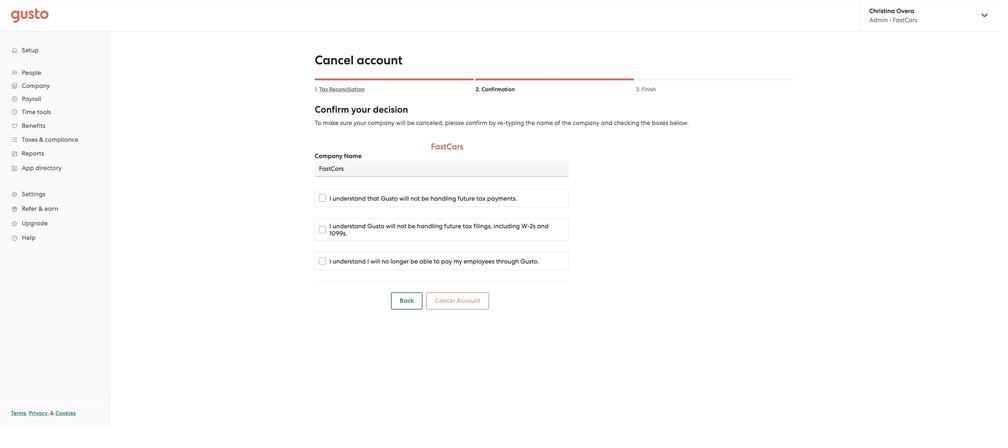Task type: describe. For each thing, give the bounding box(es) containing it.
0 vertical spatial future
[[458, 195, 475, 202]]

through
[[497, 258, 519, 265]]

taxes
[[22, 136, 38, 143]]

I understand Gusto will not be handling future tax filings, including W-2s and 1099s. checkbox
[[319, 226, 326, 233]]

upgrade link
[[7, 217, 101, 230]]

reports link
[[7, 147, 101, 160]]

checking
[[614, 119, 640, 127]]

earn
[[45, 205, 58, 212]]

reconciliation
[[330, 86, 365, 93]]

no
[[382, 258, 389, 265]]

christina overa admin • fastcars
[[870, 7, 918, 24]]

people button
[[7, 66, 101, 79]]

3 the from the left
[[641, 119, 651, 127]]

tax inside i understand gusto will not be handling future tax filings, including w-2s and 1099s.
[[463, 223, 473, 230]]

boxes
[[652, 119, 669, 127]]

be for not
[[422, 195, 429, 202]]

be inside i understand gusto will not be handling future tax filings, including w-2s and 1099s.
[[408, 223, 416, 230]]

cancel
[[315, 53, 354, 68]]

back
[[400, 297, 414, 305]]

home image
[[11, 8, 49, 23]]

company button
[[7, 79, 101, 92]]

and inside i understand gusto will not be handling future tax filings, including w-2s and 1099s.
[[538, 223, 549, 230]]

upgrade
[[22, 220, 48, 227]]

will left no
[[371, 258, 380, 265]]

•
[[890, 16, 892, 24]]

to
[[315, 119, 322, 127]]

app
[[22, 164, 34, 172]]

I understand I will no longer be able to pay my employees through Gusto. checkbox
[[319, 257, 326, 265]]

typing
[[506, 119, 524, 127]]

settings
[[22, 191, 45, 198]]

& for earn
[[38, 205, 43, 212]]

i understand that gusto will not be handling future tax payments.
[[330, 195, 518, 202]]

0 vertical spatial gusto
[[381, 195, 398, 202]]

payments.
[[488, 195, 518, 202]]

1 the from the left
[[526, 119, 535, 127]]

terms link
[[11, 410, 26, 417]]

gusto.
[[521, 258, 540, 265]]

longer
[[391, 258, 409, 265]]

1099s.
[[330, 230, 348, 237]]

cookies
[[56, 410, 76, 417]]

setup link
[[7, 44, 101, 57]]

w-
[[522, 223, 530, 230]]

my
[[454, 258, 463, 265]]

privacy link
[[29, 410, 47, 417]]

0 vertical spatial not
[[411, 195, 420, 202]]

company for company
[[22, 82, 50, 89]]

taxes & compliance
[[22, 136, 78, 143]]

cancel account
[[315, 53, 403, 68]]

account
[[357, 53, 403, 68]]

filings,
[[474, 223, 493, 230]]

payroll
[[22, 95, 41, 103]]

tax reconciliation
[[319, 86, 365, 93]]

cookies button
[[56, 409, 76, 418]]

reports
[[22, 150, 44, 157]]

i understand i will no longer be able to pay my employees through gusto.
[[330, 258, 540, 265]]

i for i understand gusto will not be handling future tax filings, including w-2s and 1099s.
[[330, 223, 332, 230]]

i left no
[[368, 258, 369, 265]]

below.
[[670, 119, 689, 127]]

company name
[[315, 152, 362, 160]]

2 the from the left
[[562, 119, 572, 127]]

employees
[[464, 258, 495, 265]]

app directory
[[22, 164, 62, 172]]

0 vertical spatial and
[[601, 119, 613, 127]]

including
[[494, 223, 520, 230]]

help link
[[7, 231, 101, 244]]

sure
[[340, 119, 352, 127]]

settings link
[[7, 188, 101, 201]]

canceled,
[[416, 119, 444, 127]]

tax
[[319, 86, 328, 93]]

will down decision
[[396, 119, 406, 127]]

benefits
[[22, 122, 45, 129]]

directory
[[36, 164, 62, 172]]

0 vertical spatial your
[[352, 104, 371, 115]]

1 horizontal spatial tax
[[477, 195, 486, 202]]

confirmation
[[482, 86, 515, 93]]

to make sure your company will be canceled, please confirm by re-typing the name of the company and checking the boxes below.
[[315, 119, 689, 127]]



Task type: vqa. For each thing, say whether or not it's contained in the screenshot.
'list' containing Team members
no



Task type: locate. For each thing, give the bounding box(es) containing it.
2 company from the left
[[573, 119, 600, 127]]

fastcars down overa
[[893, 16, 918, 24]]

1 understand from the top
[[333, 195, 366, 202]]

will right "that"
[[400, 195, 409, 202]]

confirm your decision
[[315, 104, 408, 115]]

time
[[22, 108, 36, 116]]

future inside i understand gusto will not be handling future tax filings, including w-2s and 1099s.
[[445, 223, 462, 230]]

i for i understand that gusto will not be handling future tax payments.
[[330, 195, 332, 202]]

gusto
[[381, 195, 398, 202], [368, 223, 385, 230]]

that
[[368, 195, 380, 202]]

the left boxes
[[641, 119, 651, 127]]

be for will
[[407, 119, 415, 127]]

2 vertical spatial &
[[50, 410, 54, 417]]

your up sure at the left of the page
[[352, 104, 371, 115]]

re-
[[498, 119, 506, 127]]

company left name
[[315, 152, 343, 160]]

future
[[458, 195, 475, 202], [445, 223, 462, 230]]

company down people
[[22, 82, 50, 89]]

0 horizontal spatial tax
[[463, 223, 473, 230]]

will inside i understand gusto will not be handling future tax filings, including w-2s and 1099s.
[[386, 223, 396, 230]]

understand for gusto
[[333, 223, 366, 230]]

compliance
[[45, 136, 78, 143]]

will
[[396, 119, 406, 127], [400, 195, 409, 202], [386, 223, 396, 230], [371, 258, 380, 265]]

1 horizontal spatial and
[[601, 119, 613, 127]]

understand for i
[[333, 258, 366, 265]]

1 company from the left
[[368, 119, 395, 127]]

understand for that
[[333, 195, 366, 202]]

i understand gusto will not be handling future tax filings, including w-2s and 1099s.
[[330, 223, 549, 237]]

i for i understand i will no longer be able to pay my employees through gusto.
[[330, 258, 332, 265]]

refer & earn link
[[7, 202, 101, 215]]

confirm
[[466, 119, 488, 127]]

back link
[[391, 292, 423, 310]]

1 vertical spatial not
[[397, 223, 407, 230]]

taxes & compliance button
[[7, 133, 101, 146]]

future left filings,
[[445, 223, 462, 230]]

0 vertical spatial company
[[22, 82, 50, 89]]

privacy
[[29, 410, 47, 417]]

1 vertical spatial your
[[354, 119, 367, 127]]

tax reconciliation link
[[319, 86, 365, 93]]

handling
[[431, 195, 457, 202], [417, 223, 443, 230]]

Company Name text field
[[315, 161, 569, 177]]

to
[[434, 258, 440, 265]]

the right of in the top right of the page
[[562, 119, 572, 127]]

the left name
[[526, 119, 535, 127]]

fastcars up company name text field
[[431, 142, 464, 152]]

1 vertical spatial &
[[38, 205, 43, 212]]

the
[[526, 119, 535, 127], [562, 119, 572, 127], [641, 119, 651, 127]]

fastcars inside the christina overa admin • fastcars
[[893, 16, 918, 24]]

& inside 'dropdown button'
[[39, 136, 44, 143]]

i right i understand i will no longer be able to pay my employees through gusto. option
[[330, 258, 332, 265]]

be down company name text field
[[422, 195, 429, 202]]

decision
[[373, 104, 408, 115]]

1 vertical spatial tax
[[463, 223, 473, 230]]

handling inside i understand gusto will not be handling future tax filings, including w-2s and 1099s.
[[417, 223, 443, 230]]

understand
[[333, 195, 366, 202], [333, 223, 366, 230], [333, 258, 366, 265]]

gusto right "that"
[[381, 195, 398, 202]]

your down confirm your decision
[[354, 119, 367, 127]]

& left earn
[[38, 205, 43, 212]]

0 vertical spatial understand
[[333, 195, 366, 202]]

understand right i understand gusto will not be handling future tax filings, including w-2s and 1099s. checkbox
[[333, 223, 366, 230]]

company
[[368, 119, 395, 127], [573, 119, 600, 127]]

by
[[489, 119, 496, 127]]

tax
[[477, 195, 486, 202], [463, 223, 473, 230]]

0 vertical spatial tax
[[477, 195, 486, 202]]

tools
[[37, 108, 51, 116]]

finish
[[642, 86, 656, 93]]

0 vertical spatial handling
[[431, 195, 457, 202]]

terms
[[11, 410, 26, 417]]

2 vertical spatial understand
[[333, 258, 366, 265]]

1 vertical spatial gusto
[[368, 223, 385, 230]]

1 horizontal spatial fastcars
[[893, 16, 918, 24]]

not
[[411, 195, 420, 202], [397, 223, 407, 230]]

tax left filings,
[[463, 223, 473, 230]]

1 horizontal spatial ,
[[47, 410, 49, 417]]

, left privacy link
[[26, 410, 28, 417]]

pay
[[442, 258, 453, 265]]

gusto navigation element
[[0, 31, 109, 257]]

not inside i understand gusto will not be handling future tax filings, including w-2s and 1099s.
[[397, 223, 407, 230]]

be left canceled,
[[407, 119, 415, 127]]

1 horizontal spatial not
[[411, 195, 420, 202]]

handling down company name text field
[[431, 195, 457, 202]]

time tools button
[[7, 105, 101, 119]]

name
[[537, 119, 553, 127]]

list containing people
[[0, 66, 109, 245]]

0 vertical spatial fastcars
[[893, 16, 918, 24]]

tax left payments.
[[477, 195, 486, 202]]

admin
[[870, 16, 889, 24]]

0 horizontal spatial company
[[22, 82, 50, 89]]

and left checking
[[601, 119, 613, 127]]

& right taxes
[[39, 136, 44, 143]]

1 , from the left
[[26, 410, 28, 417]]

list
[[0, 66, 109, 245]]

2 understand from the top
[[333, 223, 366, 230]]

be down the i understand that gusto will not be handling future tax payments.
[[408, 223, 416, 230]]

&
[[39, 136, 44, 143], [38, 205, 43, 212], [50, 410, 54, 417]]

handling down the i understand that gusto will not be handling future tax payments.
[[417, 223, 443, 230]]

i right i understand that gusto will not be handling future tax payments. option
[[330, 195, 332, 202]]

understand right i understand i will no longer be able to pay my employees through gusto. option
[[333, 258, 366, 265]]

gusto down "that"
[[368, 223, 385, 230]]

1 horizontal spatial company
[[573, 119, 600, 127]]

1 vertical spatial understand
[[333, 223, 366, 230]]

understand left "that"
[[333, 195, 366, 202]]

gusto inside i understand gusto will not be handling future tax filings, including w-2s and 1099s.
[[368, 223, 385, 230]]

name
[[344, 152, 362, 160]]

1 vertical spatial and
[[538, 223, 549, 230]]

help
[[22, 234, 36, 241]]

0 horizontal spatial the
[[526, 119, 535, 127]]

will up no
[[386, 223, 396, 230]]

1 vertical spatial company
[[315, 152, 343, 160]]

1 vertical spatial handling
[[417, 223, 443, 230]]

understand inside i understand gusto will not be handling future tax filings, including w-2s and 1099s.
[[333, 223, 366, 230]]

app directory link
[[7, 161, 101, 175]]

2 , from the left
[[47, 410, 49, 417]]

time tools
[[22, 108, 51, 116]]

0 horizontal spatial company
[[368, 119, 395, 127]]

company right of in the top right of the page
[[573, 119, 600, 127]]

0 horizontal spatial fastcars
[[431, 142, 464, 152]]

1 horizontal spatial the
[[562, 119, 572, 127]]

be
[[407, 119, 415, 127], [422, 195, 429, 202], [408, 223, 416, 230], [411, 258, 418, 265]]

company inside dropdown button
[[22, 82, 50, 89]]

company down decision
[[368, 119, 395, 127]]

of
[[555, 119, 561, 127]]

able
[[420, 258, 433, 265]]

terms , privacy , & cookies
[[11, 410, 76, 417]]

confirm
[[315, 104, 349, 115]]

people
[[22, 69, 41, 76]]

company
[[22, 82, 50, 89], [315, 152, 343, 160]]

i inside i understand gusto will not be handling future tax filings, including w-2s and 1099s.
[[330, 223, 332, 230]]

refer
[[22, 205, 37, 212]]

and right 2s
[[538, 223, 549, 230]]

& left cookies button
[[50, 410, 54, 417]]

0 horizontal spatial and
[[538, 223, 549, 230]]

0 horizontal spatial ,
[[26, 410, 28, 417]]

setup
[[22, 47, 39, 54]]

1 vertical spatial future
[[445, 223, 462, 230]]

3 understand from the top
[[333, 258, 366, 265]]

,
[[26, 410, 28, 417], [47, 410, 49, 417]]

I understand that Gusto will not be handling future tax payments. checkbox
[[319, 195, 326, 202]]

and
[[601, 119, 613, 127], [538, 223, 549, 230]]

refer & earn
[[22, 205, 58, 212]]

make
[[323, 119, 339, 127]]

0 horizontal spatial not
[[397, 223, 407, 230]]

your
[[352, 104, 371, 115], [354, 119, 367, 127]]

company for company name
[[315, 152, 343, 160]]

2s
[[530, 223, 536, 230]]

i right i understand gusto will not be handling future tax filings, including w-2s and 1099s. checkbox
[[330, 223, 332, 230]]

overa
[[897, 7, 915, 15]]

be for longer
[[411, 258, 418, 265]]

be left able
[[411, 258, 418, 265]]

please
[[445, 119, 464, 127]]

& for compliance
[[39, 136, 44, 143]]

1 horizontal spatial company
[[315, 152, 343, 160]]

benefits link
[[7, 119, 101, 132]]

christina
[[870, 7, 896, 15]]

future up filings,
[[458, 195, 475, 202]]

i
[[330, 195, 332, 202], [330, 223, 332, 230], [330, 258, 332, 265], [368, 258, 369, 265]]

0 vertical spatial &
[[39, 136, 44, 143]]

1 vertical spatial fastcars
[[431, 142, 464, 152]]

, left cookies button
[[47, 410, 49, 417]]

2 horizontal spatial the
[[641, 119, 651, 127]]

fastcars
[[893, 16, 918, 24], [431, 142, 464, 152]]

payroll button
[[7, 92, 101, 105]]



